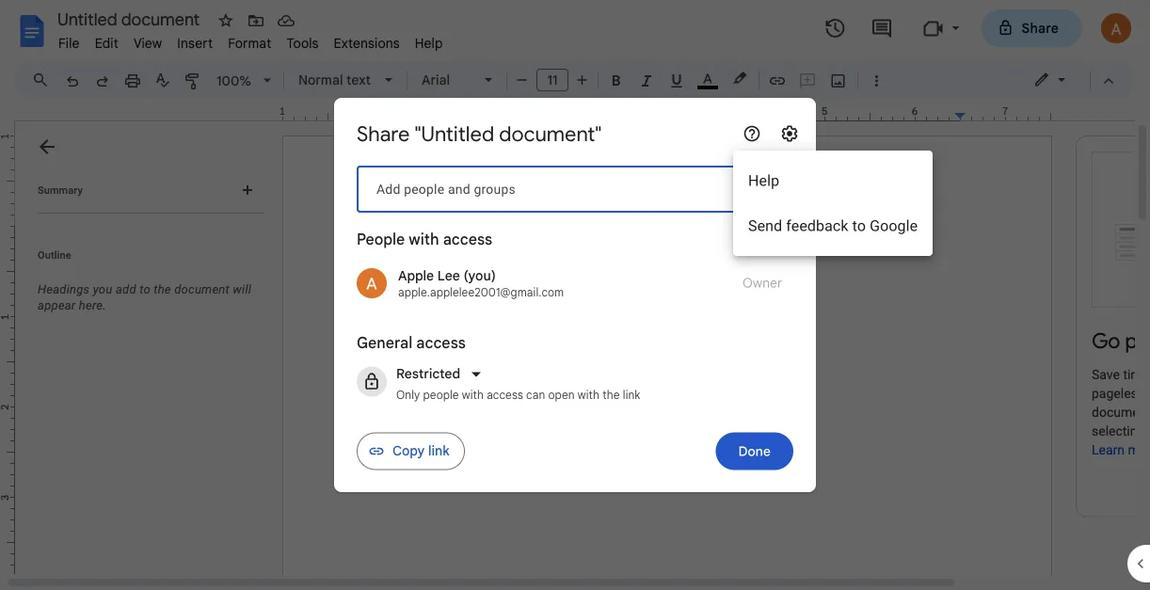 Task type: describe. For each thing, give the bounding box(es) containing it.
mor
[[1128, 442, 1150, 458]]

learn
[[1092, 442, 1125, 458]]

save time  learn mor
[[1092, 367, 1150, 458]]

go pag list
[[1076, 136, 1150, 517]]

main toolbar
[[56, 0, 892, 491]]

right margin image
[[956, 106, 1051, 120]]

document with wide table extending beyond text width image
[[1092, 152, 1150, 308]]



Task type: vqa. For each thing, say whether or not it's contained in the screenshot.
Save Time  Learn Mor
yes



Task type: locate. For each thing, give the bounding box(es) containing it.
go pag
[[1092, 328, 1150, 354]]

save
[[1092, 367, 1120, 383]]

go
[[1092, 328, 1121, 354]]

left margin image
[[283, 106, 378, 120]]

menu bar inside menu bar banner
[[51, 24, 451, 56]]

time
[[1123, 367, 1150, 383]]

top margin image
[[0, 137, 14, 232]]

share. private to only me. image
[[997, 19, 1014, 36]]

learn mor link
[[1092, 442, 1150, 458]]

Star checkbox
[[213, 8, 239, 34]]

Rename text field
[[51, 8, 211, 30]]

pag
[[1126, 328, 1150, 354]]

Menus field
[[24, 67, 65, 93]]

menu bar banner
[[0, 0, 1150, 590]]

menu bar
[[51, 24, 451, 56]]

go pag application
[[0, 0, 1150, 590]]



